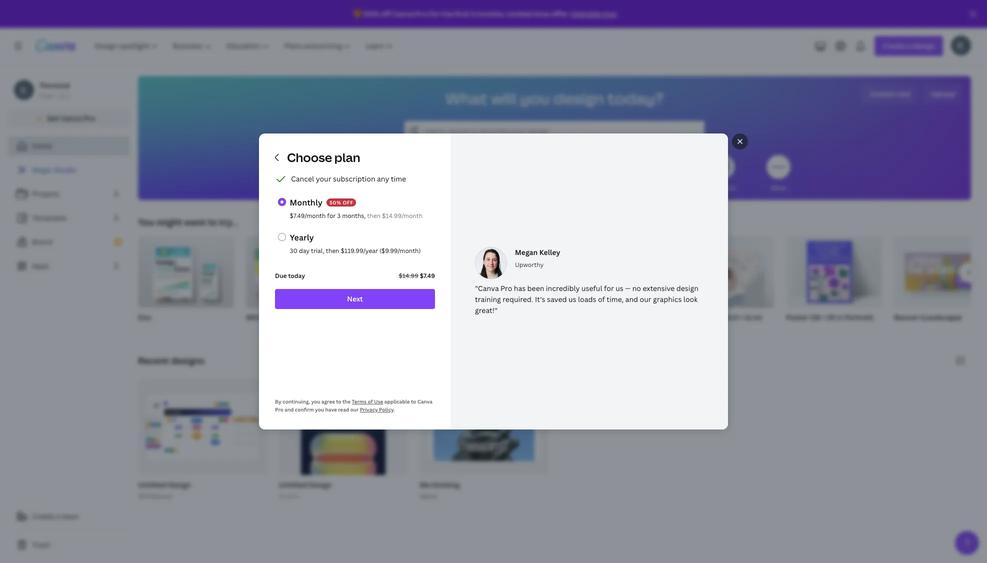 Task type: locate. For each thing, give the bounding box(es) containing it.
untitled design button for untitled design whiteboard
[[138, 479, 191, 492]]

privacy policy .
[[360, 406, 395, 413]]

design
[[553, 88, 604, 109], [676, 284, 699, 293]]

websites
[[709, 184, 736, 192]]

2 horizontal spatial canva
[[417, 398, 432, 405]]

0 horizontal spatial design
[[168, 480, 191, 490]]

0 vertical spatial 3
[[471, 9, 475, 19]]

0 vertical spatial and
[[625, 295, 638, 304]]

applicable to canva pro and confirm you have read our
[[275, 398, 432, 413]]

untitled inside untitled design 5 x 8 in
[[279, 480, 307, 490]]

0 horizontal spatial to
[[208, 216, 217, 228]]

offer.
[[551, 9, 569, 19]]

6 group from the left
[[678, 236, 774, 311]]

group for whiteboard group
[[246, 236, 342, 308]]

time,
[[607, 295, 624, 304]]

websites button
[[709, 148, 736, 200]]

privacy
[[360, 406, 378, 413]]

terms of use link
[[352, 398, 383, 405]]

projects
[[32, 189, 60, 199]]

1 vertical spatial then
[[326, 247, 339, 255]]

50% down the 'for you'
[[330, 199, 341, 206]]

canva right get
[[61, 114, 82, 123]]

to up read
[[336, 398, 341, 405]]

you
[[138, 216, 154, 228]]

for
[[429, 9, 440, 19], [327, 212, 336, 220], [604, 284, 614, 293]]

design inside untitled design 5 x 8 in
[[309, 480, 332, 490]]

our
[[640, 295, 651, 304], [350, 406, 359, 413]]

1 vertical spatial in
[[293, 492, 299, 501]]

1 horizontal spatial and
[[625, 295, 638, 304]]

24
[[827, 313, 835, 322]]

0 vertical spatial then
[[367, 212, 381, 220]]

then for yearly
[[326, 247, 339, 255]]

3 down 50% off
[[337, 212, 341, 220]]

50% off
[[330, 199, 353, 206]]

1 vertical spatial design
[[676, 284, 699, 293]]

terms
[[352, 398, 367, 405]]

1 horizontal spatial 50%
[[364, 9, 379, 19]]

7 group from the left
[[786, 236, 882, 308]]

pro left has
[[501, 284, 512, 293]]

us down "incredibly"
[[568, 295, 576, 304]]

and
[[625, 295, 638, 304], [285, 406, 294, 413]]

4 group from the left
[[462, 236, 558, 308]]

0 horizontal spatial 50%
[[330, 199, 341, 206]]

untitled inside untitled design whiteboard
[[138, 480, 166, 490]]

us
[[616, 284, 623, 293], [568, 295, 576, 304]]

0 horizontal spatial us
[[568, 295, 576, 304]]

for up time,
[[604, 284, 614, 293]]

2 untitled design button from the left
[[279, 479, 332, 492]]

due
[[275, 272, 287, 280]]

poster (18 × 24 in portrait)
[[786, 313, 874, 322]]

our down no
[[640, 295, 651, 304]]

plan
[[334, 149, 360, 166]]

me thinking button
[[420, 479, 460, 492]]

0 horizontal spatial in
[[293, 492, 299, 501]]

0 horizontal spatial design
[[553, 88, 604, 109]]

0 vertical spatial in
[[837, 313, 843, 322]]

•
[[55, 92, 57, 100]]

whiteboard inside untitled design whiteboard
[[138, 492, 172, 501]]

0 vertical spatial our
[[640, 295, 651, 304]]

group for the banner (landscape) group
[[894, 236, 987, 308]]

1 horizontal spatial time
[[534, 9, 549, 19]]

1 vertical spatial whiteboard
[[138, 492, 172, 501]]

8.5
[[727, 313, 738, 322]]

$14.99
[[399, 272, 418, 280]]

our down terms
[[350, 406, 359, 413]]

× left 24
[[822, 313, 825, 322]]

None search field
[[405, 121, 705, 141]]

design for untitled design whiteboard
[[168, 480, 191, 490]]

0 vertical spatial whiteboard
[[246, 313, 286, 322]]

2 untitled from the left
[[279, 480, 307, 490]]

. right upgrade
[[616, 9, 618, 19]]

get
[[47, 114, 59, 123]]

trash
[[32, 540, 50, 550]]

0 horizontal spatial .
[[394, 406, 395, 413]]

0 vertical spatial for
[[429, 9, 440, 19]]

pro
[[415, 9, 428, 19], [83, 114, 95, 123], [501, 284, 512, 293], [275, 406, 283, 413]]

1 vertical spatial the
[[342, 398, 351, 405]]

0 horizontal spatial whiteboard
[[138, 492, 172, 501]]

and inside 'applicable to canva pro and confirm you have read our'
[[285, 406, 294, 413]]

×
[[739, 313, 743, 322], [822, 313, 825, 322]]

next
[[347, 294, 363, 304]]

1 vertical spatial for
[[327, 212, 336, 220]]

3 right first
[[471, 9, 475, 19]]

of
[[598, 295, 605, 304], [368, 398, 373, 405]]

off
[[381, 9, 391, 19], [343, 199, 353, 206]]

. down applicable
[[394, 406, 395, 413]]

0 vertical spatial time
[[534, 9, 549, 19]]

and inside "canva pro has been incredibly useful for us — no extensive design training required. it's saved us loads of time, and our graphics look great!"
[[625, 295, 638, 304]]

apps link
[[8, 256, 130, 276]]

(16:9)
[[507, 313, 527, 322]]

our inside "canva pro has been incredibly useful for us — no extensive design training required. it's saved us loads of time, and our graphics look great!"
[[640, 295, 651, 304]]

for down 50% off
[[327, 212, 336, 220]]

1 horizontal spatial of
[[598, 295, 605, 304]]

group
[[138, 236, 234, 308], [246, 236, 342, 308], [354, 236, 450, 308], [462, 236, 558, 308], [570, 236, 666, 308], [678, 236, 774, 311], [786, 236, 882, 308], [894, 236, 987, 308]]

design
[[168, 480, 191, 490], [309, 480, 332, 490]]

2 horizontal spatial for
[[604, 284, 614, 293]]

off right 🎁
[[381, 9, 391, 19]]

graphics
[[653, 295, 682, 304]]

design for untitled design 5 x 8 in
[[309, 480, 332, 490]]

0 horizontal spatial then
[[326, 247, 339, 255]]

canva inside 'applicable to canva pro and confirm you have read our'
[[417, 398, 432, 405]]

for
[[320, 184, 329, 192]]

useful
[[581, 284, 602, 293]]

in right 24
[[837, 313, 843, 322]]

1 horizontal spatial off
[[381, 9, 391, 19]]

privacy policy link
[[360, 406, 394, 413]]

3
[[471, 9, 475, 19], [337, 212, 341, 220]]

off up months,
[[343, 199, 353, 206]]

docs
[[379, 184, 394, 192]]

1 horizontal spatial then
[[367, 212, 381, 220]]

thinking
[[432, 480, 460, 490]]

1 horizontal spatial ×
[[822, 313, 825, 322]]

doc
[[138, 313, 152, 322]]

2 vertical spatial for
[[604, 284, 614, 293]]

us left the —
[[616, 284, 623, 293]]

the up read
[[342, 398, 351, 405]]

untitled
[[138, 480, 166, 490], [279, 480, 307, 490]]

0 vertical spatial design
[[553, 88, 604, 109]]

of up privacy
[[368, 398, 373, 405]]

untitled for untitled design 5 x 8 in
[[279, 480, 307, 490]]

untitled for untitled design whiteboard
[[138, 480, 166, 490]]

1 vertical spatial 50%
[[330, 199, 341, 206]]

1 horizontal spatial untitled
[[279, 480, 307, 490]]

1 horizontal spatial us
[[616, 284, 623, 293]]

1 horizontal spatial untitled design button
[[279, 479, 332, 492]]

of left time,
[[598, 295, 605, 304]]

2 vertical spatial canva
[[417, 398, 432, 405]]

for left first
[[429, 9, 440, 19]]

of inside "canva pro has been incredibly useful for us — no extensive design training required. it's saved us loads of time, and our graphics look great!"
[[598, 295, 605, 304]]

0 vertical spatial .
[[616, 9, 618, 19]]

8 group from the left
[[894, 236, 987, 308]]

0 horizontal spatial ×
[[739, 313, 743, 322]]

pro inside "canva pro has been incredibly useful for us — no extensive design training required. it's saved us loads of time, and our graphics look great!"
[[501, 284, 512, 293]]

1 horizontal spatial whiteboard
[[246, 313, 286, 322]]

and down continuing, at the bottom left
[[285, 406, 294, 413]]

canva right applicable
[[417, 398, 432, 405]]

1 untitled design button from the left
[[138, 479, 191, 492]]

monthly
[[290, 197, 323, 208]]

0 horizontal spatial of
[[368, 398, 373, 405]]

pro down by
[[275, 406, 283, 413]]

the
[[442, 9, 453, 19], [342, 398, 351, 405]]

0 horizontal spatial time
[[391, 174, 406, 184]]

0 horizontal spatial and
[[285, 406, 294, 413]]

1 group from the left
[[138, 236, 234, 308]]

list containing magic studio
[[8, 160, 130, 276]]

.
[[616, 9, 618, 19], [394, 406, 395, 413]]

pro inside 'applicable to canva pro and confirm you have read our'
[[275, 406, 283, 413]]

1 horizontal spatial canva
[[392, 9, 414, 19]]

0 horizontal spatial untitled
[[138, 480, 166, 490]]

2 group from the left
[[246, 236, 342, 308]]

banner (landscape)
[[894, 313, 962, 322]]

0 vertical spatial canva
[[392, 9, 414, 19]]

"canva pro has been incredibly useful for us — no extensive design training required. it's saved us loads of time, and our graphics look great!"
[[475, 284, 699, 315]]

then inside yearly 30 day trial, then $119.99/year ($9.99/month)
[[326, 247, 339, 255]]

0 horizontal spatial our
[[350, 406, 359, 413]]

0 vertical spatial the
[[442, 9, 453, 19]]

0 horizontal spatial 3
[[337, 212, 341, 220]]

in right 8
[[293, 492, 299, 501]]

list
[[8, 160, 130, 276]]

11
[[744, 313, 752, 322]]

months.
[[477, 9, 505, 19]]

templates link
[[8, 208, 130, 228]]

me
[[420, 480, 430, 490]]

will
[[491, 88, 517, 109]]

0 vertical spatial of
[[598, 295, 605, 304]]

templates
[[32, 213, 67, 223]]

whiteboards button
[[424, 148, 461, 200]]

you left have on the left bottom of page
[[315, 406, 324, 413]]

today
[[288, 272, 305, 280]]

time left offer.
[[534, 9, 549, 19]]

3 group from the left
[[354, 236, 450, 308]]

the left first
[[442, 9, 453, 19]]

upworthy
[[515, 261, 544, 269]]

get canva pro button
[[8, 109, 130, 128]]

and down the —
[[625, 295, 638, 304]]

whiteboard group
[[246, 236, 342, 335]]

subscription
[[333, 174, 375, 184]]

you inside 'applicable to canva pro and confirm you have read our'
[[315, 406, 324, 413]]

what will you design today?
[[445, 88, 664, 109]]

in
[[837, 313, 843, 322], [293, 492, 299, 501]]

2 design from the left
[[309, 480, 332, 490]]

saved
[[547, 295, 567, 304]]

group for 'poster (18 × 24 in portrait)' group on the right of page
[[786, 236, 882, 308]]

top level navigation element
[[88, 36, 402, 56]]

1 horizontal spatial design
[[676, 284, 699, 293]]

design inside untitled design whiteboard
[[168, 480, 191, 490]]

to left try...
[[208, 216, 217, 228]]

look
[[683, 295, 698, 304]]

then right trial,
[[326, 247, 339, 255]]

policy
[[379, 406, 394, 413]]

incredibly
[[546, 284, 580, 293]]

megan
[[515, 248, 538, 257]]

1 untitled from the left
[[138, 480, 166, 490]]

0 horizontal spatial canva
[[61, 114, 82, 123]]

1 horizontal spatial to
[[336, 398, 341, 405]]

0 vertical spatial 50%
[[364, 9, 379, 19]]

your
[[316, 174, 331, 184]]

1 horizontal spatial in
[[837, 313, 843, 322]]

0 horizontal spatial untitled design button
[[138, 479, 191, 492]]

to right applicable
[[411, 398, 416, 405]]

pro up home link
[[83, 114, 95, 123]]

1 vertical spatial canva
[[61, 114, 82, 123]]

presentation (16:9) group
[[462, 236, 558, 335]]

50% right 🎁
[[364, 9, 379, 19]]

you right for
[[331, 184, 341, 192]]

been
[[527, 284, 544, 293]]

2 horizontal spatial to
[[411, 398, 416, 405]]

to inside 'applicable to canva pro and confirm you have read our'
[[411, 398, 416, 405]]

0 vertical spatial us
[[616, 284, 623, 293]]

× left 11
[[739, 313, 743, 322]]

1 vertical spatial and
[[285, 406, 294, 413]]

1 horizontal spatial design
[[309, 480, 332, 490]]

1 vertical spatial our
[[350, 406, 359, 413]]

our inside 'applicable to canva pro and confirm you have read our'
[[350, 406, 359, 413]]

then right months,
[[367, 212, 381, 220]]

(landscape)
[[920, 313, 962, 322]]

1 vertical spatial us
[[568, 295, 576, 304]]

megan kelley upworthy
[[515, 248, 560, 269]]

0 horizontal spatial the
[[342, 398, 351, 405]]

canva right 🎁
[[392, 9, 414, 19]]

1 design from the left
[[168, 480, 191, 490]]

today?
[[607, 88, 664, 109]]

agree
[[321, 398, 335, 405]]

1 horizontal spatial our
[[640, 295, 651, 304]]

time right any
[[391, 174, 406, 184]]

flyer (portrait 8.5 × 11 in) group
[[678, 236, 774, 335]]

team
[[62, 512, 79, 521]]

1 vertical spatial off
[[343, 199, 353, 206]]



Task type: vqa. For each thing, say whether or not it's contained in the screenshot.
.
yes



Task type: describe. For each thing, give the bounding box(es) containing it.
it's
[[535, 295, 545, 304]]

trash link
[[8, 535, 130, 555]]

poster (18 × 24 in portrait) group
[[786, 236, 882, 335]]

projects link
[[8, 184, 130, 204]]

create
[[32, 512, 54, 521]]

might
[[157, 216, 182, 228]]

1
[[66, 92, 70, 100]]

loads
[[578, 295, 596, 304]]

trial,
[[311, 247, 324, 255]]

want
[[184, 216, 206, 228]]

read
[[338, 406, 349, 413]]

pro inside button
[[83, 114, 95, 123]]

0 horizontal spatial for
[[327, 212, 336, 220]]

has
[[514, 284, 526, 293]]

(18
[[810, 313, 820, 322]]

in inside untitled design 5 x 8 in
[[293, 492, 299, 501]]

0 vertical spatial off
[[381, 9, 391, 19]]

group for logo 'group' on the left of page
[[354, 236, 450, 308]]

cancel your subscription any time
[[291, 174, 406, 184]]

untitled design button for untitled design 5 x 8 in
[[279, 479, 332, 492]]

whiteboard inside group
[[246, 313, 286, 322]]

get canva pro
[[47, 114, 95, 123]]

then for $7.49/month
[[367, 212, 381, 220]]

flyer
[[678, 313, 695, 322]]

group for the presentation (16:9) group
[[462, 236, 558, 308]]

2 × from the left
[[822, 313, 825, 322]]

required.
[[503, 295, 533, 304]]

presentation (16:9)
[[462, 313, 527, 322]]

portrait)
[[845, 313, 874, 322]]

brand
[[32, 237, 52, 247]]

1 horizontal spatial 3
[[471, 9, 475, 19]]

create a team button
[[8, 507, 130, 527]]

0 horizontal spatial off
[[343, 199, 353, 206]]

you might want to try...
[[138, 216, 239, 228]]

$14.99/month
[[382, 212, 423, 220]]

—
[[625, 284, 631, 293]]

design inside "canva pro has been incredibly useful for us — no extensive design training required. it's saved us loads of time, and our graphics look great!"
[[676, 284, 699, 293]]

doc group
[[138, 236, 234, 335]]

flyer (portrait 8.5 × 11 in)
[[678, 313, 762, 322]]

group for doc group
[[138, 236, 234, 308]]

free
[[40, 92, 53, 100]]

upgrade
[[571, 9, 600, 19]]

free •
[[40, 92, 57, 100]]

docs button
[[375, 148, 399, 200]]

whiteboards
[[424, 184, 461, 192]]

logo group
[[354, 236, 450, 335]]

banner
[[894, 313, 919, 322]]

brand link
[[8, 232, 130, 252]]

banner (landscape) group
[[894, 236, 987, 335]]

for you button
[[319, 148, 343, 200]]

8
[[288, 492, 292, 501]]

1 vertical spatial 3
[[337, 212, 341, 220]]

upgrade now button
[[571, 9, 616, 19]]

home
[[32, 141, 52, 151]]

you inside button
[[331, 184, 341, 192]]

untitled design whiteboard
[[138, 480, 191, 501]]

you left agree
[[311, 398, 320, 405]]

$14.99 $7.49
[[399, 272, 435, 280]]

any
[[377, 174, 389, 184]]

apps
[[32, 261, 49, 271]]

extensive
[[643, 284, 675, 293]]

training
[[475, 295, 501, 304]]

cancel
[[291, 174, 314, 184]]

magic
[[32, 165, 52, 175]]

months,
[[342, 212, 366, 220]]

untitled design 5 x 8 in
[[279, 480, 332, 501]]

1 vertical spatial .
[[394, 406, 395, 413]]

1 vertical spatial time
[[391, 174, 406, 184]]

for inside "canva pro has been incredibly useful for us — no extensive design training required. it's saved us loads of time, and our graphics look great!"
[[604, 284, 614, 293]]

$7.49/month for 3 months, then $14.99/month
[[290, 212, 423, 220]]

by
[[275, 398, 281, 405]]

pro left first
[[415, 9, 428, 19]]

5 group from the left
[[570, 236, 666, 308]]

confirm
[[295, 406, 314, 413]]

more
[[771, 184, 786, 192]]

30
[[290, 247, 298, 255]]

1 horizontal spatial for
[[429, 9, 440, 19]]

5
[[279, 492, 282, 501]]

group for flyer (portrait 8.5 × 11 in) group
[[678, 236, 774, 311]]

recent designs
[[138, 355, 204, 367]]

canva inside button
[[61, 114, 82, 123]]

next button
[[275, 289, 435, 309]]

now
[[602, 9, 616, 19]]

🎁
[[353, 9, 362, 19]]

personal
[[40, 81, 70, 90]]

1 horizontal spatial the
[[442, 9, 453, 19]]

yearly 30 day trial, then $119.99/year ($9.99/month)
[[290, 232, 421, 255]]

continuing,
[[283, 398, 310, 405]]

try...
[[219, 216, 239, 228]]

have
[[325, 406, 337, 413]]

you right will
[[520, 88, 550, 109]]

$119.99/year
[[341, 247, 378, 255]]

1 × from the left
[[739, 313, 743, 322]]

me thinking meme
[[420, 480, 460, 501]]

magic studio
[[32, 165, 76, 175]]

1 horizontal spatial .
[[616, 9, 618, 19]]

choose
[[287, 149, 332, 166]]

designs
[[171, 355, 204, 367]]

1 vertical spatial of
[[368, 398, 373, 405]]

in inside group
[[837, 313, 843, 322]]

limited
[[506, 9, 532, 19]]

in)
[[753, 313, 762, 322]]

x
[[284, 492, 287, 501]]

magic studio link
[[8, 160, 130, 180]]

choose plan
[[287, 149, 360, 166]]

studio
[[54, 165, 76, 175]]

🎁 50% off canva pro for the first 3 months. limited time offer. upgrade now .
[[353, 9, 618, 19]]

day
[[299, 247, 310, 255]]



